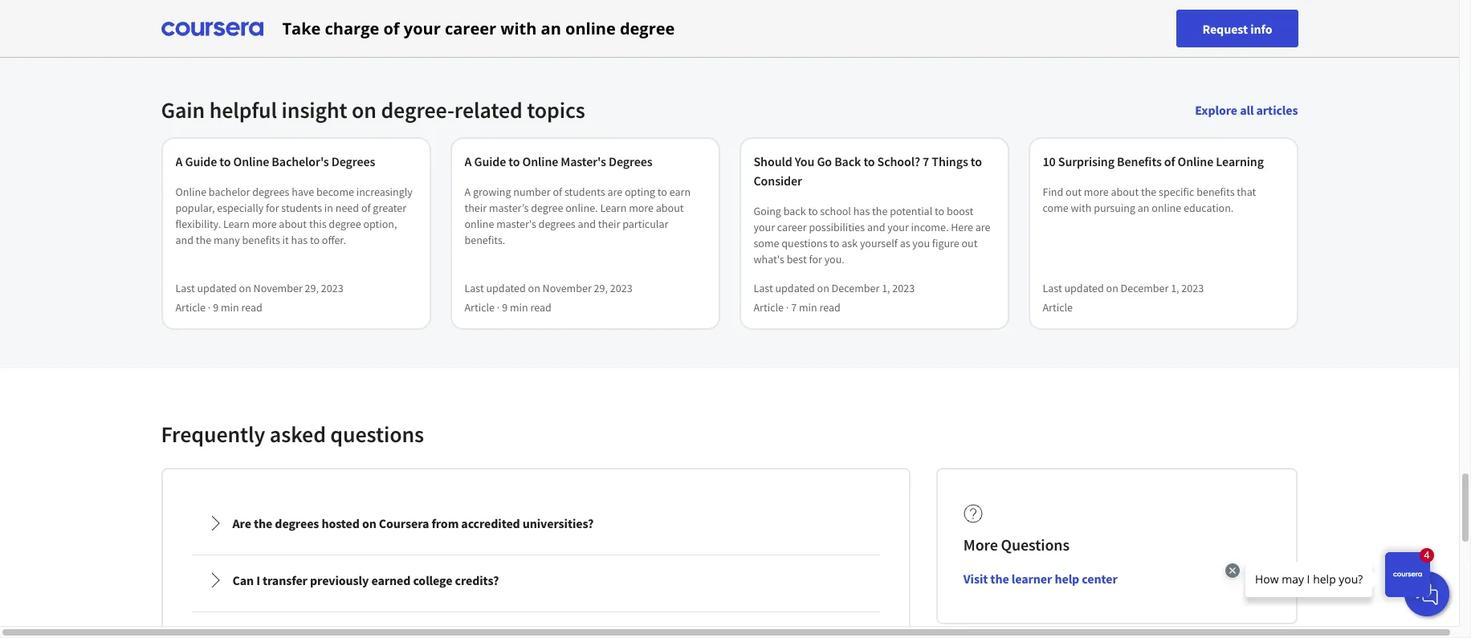 Task type: vqa. For each thing, say whether or not it's contained in the screenshot.
the left career
yes



Task type: locate. For each thing, give the bounding box(es) containing it.
students
[[565, 185, 606, 199], [281, 201, 322, 215]]

29, for bachelor's
[[305, 281, 319, 296]]

1 updated from the left
[[197, 281, 237, 296]]

3 read from the left
[[820, 300, 841, 315]]

degree-
[[381, 96, 455, 125]]

are right here
[[976, 220, 991, 235]]

as
[[900, 236, 911, 251]]

2 2023 from the left
[[610, 281, 633, 296]]

november down it
[[254, 281, 303, 296]]

guide up growing
[[474, 153, 506, 170]]

1 horizontal spatial december
[[1121, 281, 1169, 296]]

a for a growing number of students are opting to earn their master's degree online. learn more about online master's degrees and their particular benefits.
[[465, 185, 471, 199]]

should you go back to school? 7 things to consider
[[754, 153, 983, 189]]

last inside last updated on december 1, 2023 article · 7 min read
[[754, 281, 773, 296]]

to inside online bachelor degrees have become increasingly popular, especially for students in need of greater flexibility. learn more about this degree option, and the many benefits it has to offer.
[[310, 233, 320, 247]]

center
[[1082, 571, 1118, 587]]

can i transfer previously earned college credits?
[[233, 573, 499, 589]]

guide inside a guide to online bachelor's degrees link
[[185, 153, 217, 170]]

0 horizontal spatial december
[[832, 281, 880, 296]]

1 vertical spatial benefits
[[242, 233, 280, 247]]

november for master's
[[543, 281, 592, 296]]

a for a guide to online master's degrees
[[465, 153, 472, 170]]

0 horizontal spatial read
[[241, 300, 263, 315]]

more down especially
[[252, 217, 277, 231]]

1 horizontal spatial your
[[754, 220, 775, 235]]

2 november from the left
[[543, 281, 592, 296]]

1 horizontal spatial 7
[[923, 153, 930, 170]]

10 surprising benefits of online learning link
[[1043, 152, 1284, 171]]

3 · from the left
[[786, 300, 789, 315]]

1 december from the left
[[832, 281, 880, 296]]

learn down opting
[[600, 201, 627, 215]]

1 horizontal spatial 9
[[502, 300, 508, 315]]

last for should you go back to school? 7 things to consider
[[754, 281, 773, 296]]

are left opting
[[608, 185, 623, 199]]

article for a guide to online bachelor's degrees
[[176, 300, 206, 315]]

november for bachelor's
[[254, 281, 303, 296]]

9 for a guide to online master's degrees
[[502, 300, 508, 315]]

degrees inside a growing number of students are opting to earn their master's degree online. learn more about online master's degrees and their particular benefits.
[[539, 217, 576, 231]]

charge
[[325, 17, 379, 39]]

1, inside 'last updated on december 1, 2023 article'
[[1172, 281, 1180, 296]]

more
[[1085, 185, 1109, 199], [629, 201, 654, 215], [252, 217, 277, 231]]

updated for a guide to online bachelor's degrees
[[197, 281, 237, 296]]

0 vertical spatial learn
[[600, 201, 627, 215]]

· for a guide to online master's degrees
[[497, 300, 500, 315]]

boost
[[947, 204, 974, 219]]

master's
[[497, 217, 537, 231]]

are inside going back to school has the potential to boost your career possibilities and your income. here are some questions to ask yourself as you figure out what's best for you.
[[976, 220, 991, 235]]

a left growing
[[465, 185, 471, 199]]

about up "pursuing"
[[1112, 185, 1139, 199]]

explore
[[1196, 102, 1238, 118]]

online
[[233, 153, 269, 170], [523, 153, 559, 170], [1178, 153, 1214, 170], [176, 185, 207, 199]]

coursera image
[[161, 16, 263, 41]]

0 vertical spatial degree
[[620, 17, 675, 39]]

1 1, from the left
[[882, 281, 891, 296]]

for right best
[[809, 252, 823, 267]]

more up "pursuing"
[[1085, 185, 1109, 199]]

online.
[[566, 201, 598, 215]]

on for 10 surprising benefits of online learning
[[1107, 281, 1119, 296]]

· inside last updated on december 1, 2023 article · 7 min read
[[786, 300, 789, 315]]

questions inside going back to school has the potential to boost your career possibilities and your income. here are some questions to ask yourself as you figure out what's best for you.
[[782, 236, 828, 251]]

questions up best
[[782, 236, 828, 251]]

benefits left it
[[242, 233, 280, 247]]

learn down especially
[[223, 217, 250, 231]]

1 horizontal spatial about
[[656, 201, 684, 215]]

1 horizontal spatial november
[[543, 281, 592, 296]]

article for a guide to online master's degrees
[[465, 300, 495, 315]]

min
[[221, 300, 239, 315], [510, 300, 528, 315], [799, 300, 818, 315]]

degrees up become
[[332, 153, 375, 170]]

0 horizontal spatial more
[[252, 217, 277, 231]]

1 horizontal spatial for
[[809, 252, 823, 267]]

out down here
[[962, 236, 978, 251]]

2 vertical spatial about
[[279, 217, 307, 231]]

1 vertical spatial out
[[962, 236, 978, 251]]

questions right asked
[[330, 420, 424, 449]]

1 last from the left
[[176, 281, 195, 296]]

1 vertical spatial career
[[778, 220, 807, 235]]

2 last updated on november 29, 2023 article · 9 min read from the left
[[465, 281, 633, 315]]

1 horizontal spatial an
[[1138, 201, 1150, 215]]

3 2023 from the left
[[893, 281, 915, 296]]

1, inside last updated on december 1, 2023 article · 7 min read
[[882, 281, 891, 296]]

29, down a growing number of students are opting to earn their master's degree online. learn more about online master's degrees and their particular benefits.
[[594, 281, 608, 296]]

1 horizontal spatial with
[[1071, 201, 1092, 215]]

with inside find out more about the specific benefits that come with pursuing an online education.
[[1071, 201, 1092, 215]]

4 updated from the left
[[1065, 281, 1105, 296]]

1 vertical spatial with
[[1071, 201, 1092, 215]]

0 horizontal spatial career
[[445, 17, 497, 39]]

4 article from the left
[[1043, 300, 1073, 315]]

9 down benefits.
[[502, 300, 508, 315]]

0 vertical spatial for
[[266, 201, 279, 215]]

degrees for a guide to online bachelor's degrees
[[332, 153, 375, 170]]

2 article from the left
[[465, 300, 495, 315]]

request info
[[1203, 20, 1273, 37]]

online up popular,
[[176, 185, 207, 199]]

7 inside should you go back to school? 7 things to consider
[[923, 153, 930, 170]]

online
[[566, 17, 616, 39], [1152, 201, 1182, 215], [465, 217, 494, 231]]

2 horizontal spatial read
[[820, 300, 841, 315]]

1, for online
[[1172, 281, 1180, 296]]

min inside last updated on december 1, 2023 article · 7 min read
[[799, 300, 818, 315]]

0 vertical spatial with
[[501, 17, 537, 39]]

0 vertical spatial an
[[541, 17, 561, 39]]

3 last from the left
[[754, 281, 773, 296]]

transfer
[[263, 573, 308, 589]]

article for should you go back to school? 7 things to consider
[[754, 300, 784, 315]]

gain helpful insight on degree-related topics
[[161, 96, 586, 125]]

0 vertical spatial about
[[1112, 185, 1139, 199]]

has inside online bachelor degrees have become increasingly popular, especially for students in need of greater flexibility. learn more about this degree option, and the many benefits it has to offer.
[[291, 233, 308, 247]]

a
[[176, 153, 183, 170], [465, 153, 472, 170], [465, 185, 471, 199]]

november down a growing number of students are opting to earn their master's degree online. learn more about online master's degrees and their particular benefits.
[[543, 281, 592, 296]]

chat with us image
[[1415, 582, 1441, 607]]

last inside 'last updated on december 1, 2023 article'
[[1043, 281, 1063, 296]]

0 vertical spatial benefits
[[1197, 185, 1235, 199]]

2 last from the left
[[465, 281, 484, 296]]

9 down the many
[[213, 300, 219, 315]]

1 horizontal spatial degrees
[[609, 153, 653, 170]]

1 29, from the left
[[305, 281, 319, 296]]

online up specific
[[1178, 153, 1214, 170]]

2 horizontal spatial more
[[1085, 185, 1109, 199]]

for inside online bachelor degrees have become increasingly popular, especially for students in need of greater flexibility. learn more about this degree option, and the many benefits it has to offer.
[[266, 201, 279, 215]]

degrees down online.
[[539, 217, 576, 231]]

their down growing
[[465, 201, 487, 215]]

of
[[384, 17, 400, 39], [1165, 153, 1176, 170], [553, 185, 563, 199], [361, 201, 371, 215]]

2 read from the left
[[531, 300, 552, 315]]

1 horizontal spatial degree
[[531, 201, 564, 215]]

1 vertical spatial 7
[[792, 300, 797, 315]]

degrees left hosted
[[275, 516, 319, 532]]

1 guide from the left
[[185, 153, 217, 170]]

0 horizontal spatial last updated on november 29, 2023 article · 9 min read
[[176, 281, 344, 315]]

has
[[854, 204, 870, 219], [291, 233, 308, 247]]

possibilities
[[809, 220, 865, 235]]

2 9 from the left
[[502, 300, 508, 315]]

degrees inside online bachelor degrees have become increasingly popular, especially for students in need of greater flexibility. learn more about this degree option, and the many benefits it has to offer.
[[252, 185, 290, 199]]

an inside find out more about the specific benefits that come with pursuing an online education.
[[1138, 201, 1150, 215]]

7 left things
[[923, 153, 930, 170]]

online up bachelor on the left top
[[233, 153, 269, 170]]

1 vertical spatial an
[[1138, 201, 1150, 215]]

0 horizontal spatial guide
[[185, 153, 217, 170]]

7 inside last updated on december 1, 2023 article · 7 min read
[[792, 300, 797, 315]]

and inside a growing number of students are opting to earn their master's degree online. learn more about online master's degrees and their particular benefits.
[[578, 217, 596, 231]]

1 horizontal spatial 29,
[[594, 281, 608, 296]]

your up as
[[888, 220, 909, 235]]

article inside last updated on december 1, 2023 article · 7 min read
[[754, 300, 784, 315]]

out inside find out more about the specific benefits that come with pursuing an online education.
[[1066, 185, 1082, 199]]

of right 'number'
[[553, 185, 563, 199]]

min for a guide to online bachelor's degrees
[[221, 300, 239, 315]]

has right school
[[854, 204, 870, 219]]

online up 'number'
[[523, 153, 559, 170]]

2 horizontal spatial online
[[1152, 201, 1182, 215]]

4 last from the left
[[1043, 281, 1063, 296]]

read inside last updated on december 1, 2023 article · 7 min read
[[820, 300, 841, 315]]

specific
[[1159, 185, 1195, 199]]

2 29, from the left
[[594, 281, 608, 296]]

some
[[754, 236, 780, 251]]

guide inside a guide to online master's degrees "link"
[[474, 153, 506, 170]]

0 vertical spatial students
[[565, 185, 606, 199]]

helpful
[[209, 96, 277, 125]]

on inside last updated on december 1, 2023 article · 7 min read
[[818, 281, 830, 296]]

frequently asked questions
[[161, 420, 424, 449]]

29, for master's
[[594, 281, 608, 296]]

0 horizontal spatial degrees
[[332, 153, 375, 170]]

2 horizontal spatial ·
[[786, 300, 789, 315]]

0 horizontal spatial questions
[[330, 420, 424, 449]]

bachelor's
[[272, 153, 329, 170]]

1 horizontal spatial questions
[[782, 236, 828, 251]]

master's
[[561, 153, 607, 170]]

article for 10 surprising benefits of online learning
[[1043, 300, 1073, 315]]

1 horizontal spatial and
[[578, 217, 596, 231]]

on
[[352, 96, 377, 125], [239, 281, 251, 296], [528, 281, 541, 296], [818, 281, 830, 296], [1107, 281, 1119, 296], [362, 516, 377, 532]]

benefits inside online bachelor degrees have become increasingly popular, especially for students in need of greater flexibility. learn more about this degree option, and the many benefits it has to offer.
[[242, 233, 280, 247]]

1 horizontal spatial min
[[510, 300, 528, 315]]

0 vertical spatial has
[[854, 204, 870, 219]]

0 vertical spatial career
[[445, 17, 497, 39]]

the right are
[[254, 516, 273, 532]]

0 vertical spatial degrees
[[252, 185, 290, 199]]

students inside a growing number of students are opting to earn their master's degree online. learn more about online master's degrees and their particular benefits.
[[565, 185, 606, 199]]

education.
[[1184, 201, 1234, 215]]

your right charge
[[404, 17, 441, 39]]

topics
[[527, 96, 586, 125]]

accredited
[[461, 516, 520, 532]]

out right find
[[1066, 185, 1082, 199]]

1 last updated on november 29, 2023 article · 9 min read from the left
[[176, 281, 344, 315]]

0 horizontal spatial their
[[465, 201, 487, 215]]

learn
[[600, 201, 627, 215], [223, 217, 250, 231]]

a up popular,
[[176, 153, 183, 170]]

for inside going back to school has the potential to boost your career possibilities and your income. here are some questions to ask yourself as you figure out what's best for you.
[[809, 252, 823, 267]]

updated inside last updated on december 1, 2023 article · 7 min read
[[776, 281, 815, 296]]

their left particular
[[598, 217, 621, 231]]

2 · from the left
[[497, 300, 500, 315]]

9
[[213, 300, 219, 315], [502, 300, 508, 315]]

2 vertical spatial online
[[465, 217, 494, 231]]

about
[[1112, 185, 1139, 199], [656, 201, 684, 215], [279, 217, 307, 231]]

an
[[541, 17, 561, 39], [1138, 201, 1150, 215]]

visit the learner help center
[[964, 571, 1118, 587]]

many
[[214, 233, 240, 247]]

1 horizontal spatial guide
[[474, 153, 506, 170]]

december inside last updated on december 1, 2023 article · 7 min read
[[832, 281, 880, 296]]

degrees down a guide to online bachelor's degrees
[[252, 185, 290, 199]]

2 horizontal spatial and
[[868, 220, 886, 235]]

1 horizontal spatial benefits
[[1197, 185, 1235, 199]]

2 horizontal spatial min
[[799, 300, 818, 315]]

1 2023 from the left
[[321, 281, 344, 296]]

2023 for online
[[1182, 281, 1205, 296]]

2023 for bachelor's
[[321, 281, 344, 296]]

earn
[[670, 185, 691, 199]]

updated inside 'last updated on december 1, 2023 article'
[[1065, 281, 1105, 296]]

1, for to
[[882, 281, 891, 296]]

2023 for to
[[893, 281, 915, 296]]

2 guide from the left
[[474, 153, 506, 170]]

last for 10 surprising benefits of online learning
[[1043, 281, 1063, 296]]

min for a guide to online master's degrees
[[510, 300, 528, 315]]

a inside "link"
[[465, 153, 472, 170]]

0 horizontal spatial about
[[279, 217, 307, 231]]

1 horizontal spatial 1,
[[1172, 281, 1180, 296]]

1 horizontal spatial their
[[598, 217, 621, 231]]

1 · from the left
[[208, 300, 211, 315]]

0 horizontal spatial for
[[266, 201, 279, 215]]

a for a guide to online bachelor's degrees
[[176, 153, 183, 170]]

1 horizontal spatial are
[[976, 220, 991, 235]]

find
[[1043, 185, 1064, 199]]

read
[[241, 300, 263, 315], [531, 300, 552, 315], [820, 300, 841, 315]]

1 horizontal spatial read
[[531, 300, 552, 315]]

2 vertical spatial more
[[252, 217, 277, 231]]

updated
[[197, 281, 237, 296], [486, 281, 526, 296], [776, 281, 815, 296], [1065, 281, 1105, 296]]

more down opting
[[629, 201, 654, 215]]

your up some
[[754, 220, 775, 235]]

1 vertical spatial students
[[281, 201, 322, 215]]

3 min from the left
[[799, 300, 818, 315]]

1 vertical spatial learn
[[223, 217, 250, 231]]

and down online.
[[578, 217, 596, 231]]

of right need at the left
[[361, 201, 371, 215]]

benefits up 'education.'
[[1197, 185, 1235, 199]]

29, down this
[[305, 281, 319, 296]]

2023 inside last updated on december 1, 2023 article · 7 min read
[[893, 281, 915, 296]]

1 vertical spatial about
[[656, 201, 684, 215]]

go
[[817, 153, 832, 170]]

degrees inside "link"
[[609, 153, 653, 170]]

come
[[1043, 201, 1069, 215]]

november
[[254, 281, 303, 296], [543, 281, 592, 296]]

it
[[283, 233, 289, 247]]

degrees
[[332, 153, 375, 170], [609, 153, 653, 170]]

1 vertical spatial more
[[629, 201, 654, 215]]

0 vertical spatial 7
[[923, 153, 930, 170]]

degree
[[620, 17, 675, 39], [531, 201, 564, 215], [329, 217, 361, 231]]

the inside online bachelor degrees have become increasingly popular, especially for students in need of greater flexibility. learn more about this degree option, and the many benefits it has to offer.
[[196, 233, 211, 247]]

for right especially
[[266, 201, 279, 215]]

0 vertical spatial questions
[[782, 236, 828, 251]]

0 horizontal spatial benefits
[[242, 233, 280, 247]]

benefits inside find out more about the specific benefits that come with pursuing an online education.
[[1197, 185, 1235, 199]]

visit the learner help center link
[[964, 571, 1118, 587]]

1 read from the left
[[241, 300, 263, 315]]

the right visit
[[991, 571, 1010, 587]]

0 horizontal spatial ·
[[208, 300, 211, 315]]

0 horizontal spatial are
[[608, 185, 623, 199]]

1 min from the left
[[221, 300, 239, 315]]

benefits.
[[465, 233, 506, 247]]

and down flexibility.
[[176, 233, 194, 247]]

back
[[784, 204, 806, 219]]

article inside 'last updated on december 1, 2023 article'
[[1043, 300, 1073, 315]]

1 9 from the left
[[213, 300, 219, 315]]

greater
[[373, 201, 407, 215]]

2 1, from the left
[[1172, 281, 1180, 296]]

0 horizontal spatial has
[[291, 233, 308, 247]]

more inside a growing number of students are opting to earn their master's degree online. learn more about online master's degrees and their particular benefits.
[[629, 201, 654, 215]]

the left specific
[[1142, 185, 1157, 199]]

has inside going back to school has the potential to boost your career possibilities and your income. here are some questions to ask yourself as you figure out what's best for you.
[[854, 204, 870, 219]]

a growing number of students are opting to earn their master's degree online. learn more about online master's degrees and their particular benefits.
[[465, 185, 691, 247]]

more inside find out more about the specific benefits that come with pursuing an online education.
[[1085, 185, 1109, 199]]

on for a guide to online bachelor's degrees
[[239, 281, 251, 296]]

1 degrees from the left
[[332, 153, 375, 170]]

you.
[[825, 252, 845, 267]]

a down related
[[465, 153, 472, 170]]

2 updated from the left
[[486, 281, 526, 296]]

your
[[404, 17, 441, 39], [754, 220, 775, 235], [888, 220, 909, 235]]

1 november from the left
[[254, 281, 303, 296]]

a inside a growing number of students are opting to earn their master's degree online. learn more about online master's degrees and their particular benefits.
[[465, 185, 471, 199]]

figure
[[933, 236, 960, 251]]

request info button
[[1177, 10, 1299, 47]]

degrees inside dropdown button
[[275, 516, 319, 532]]

0 vertical spatial out
[[1066, 185, 1082, 199]]

on inside dropdown button
[[362, 516, 377, 532]]

benefits
[[1197, 185, 1235, 199], [242, 233, 280, 247]]

4 2023 from the left
[[1182, 281, 1205, 296]]

online inside online bachelor degrees have become increasingly popular, especially for students in need of greater flexibility. learn more about this degree option, and the many benefits it has to offer.
[[176, 185, 207, 199]]

0 horizontal spatial min
[[221, 300, 239, 315]]

0 vertical spatial are
[[608, 185, 623, 199]]

frequently asked questions element
[[148, 420, 1312, 639]]

december inside 'last updated on december 1, 2023 article'
[[1121, 281, 1169, 296]]

29,
[[305, 281, 319, 296], [594, 281, 608, 296]]

what's
[[754, 252, 785, 267]]

degrees up opting
[[609, 153, 653, 170]]

2 degrees from the left
[[609, 153, 653, 170]]

explore all articles
[[1196, 102, 1299, 118]]

more questions
[[964, 535, 1070, 555]]

december
[[832, 281, 880, 296], [1121, 281, 1169, 296]]

0 horizontal spatial students
[[281, 201, 322, 215]]

about down earn
[[656, 201, 684, 215]]

degrees
[[252, 185, 290, 199], [539, 217, 576, 231], [275, 516, 319, 532]]

3 updated from the left
[[776, 281, 815, 296]]

0 vertical spatial more
[[1085, 185, 1109, 199]]

degree inside online bachelor degrees have become increasingly popular, especially for students in need of greater flexibility. learn more about this degree option, and the many benefits it has to offer.
[[329, 217, 361, 231]]

1 vertical spatial has
[[291, 233, 308, 247]]

7 down best
[[792, 300, 797, 315]]

learning
[[1217, 153, 1265, 170]]

guide for a guide to online master's degrees
[[474, 153, 506, 170]]

1 horizontal spatial students
[[565, 185, 606, 199]]

1 horizontal spatial online
[[566, 17, 616, 39]]

last for a guide to online bachelor's degrees
[[176, 281, 195, 296]]

1 horizontal spatial last updated on november 29, 2023 article · 9 min read
[[465, 281, 633, 315]]

0 horizontal spatial 9
[[213, 300, 219, 315]]

has right it
[[291, 233, 308, 247]]

students down the have
[[281, 201, 322, 215]]

0 horizontal spatial your
[[404, 17, 441, 39]]

2 min from the left
[[510, 300, 528, 315]]

0 horizontal spatial degree
[[329, 217, 361, 231]]

2 december from the left
[[1121, 281, 1169, 296]]

1 vertical spatial degrees
[[539, 217, 576, 231]]

1 vertical spatial questions
[[330, 420, 424, 449]]

0 horizontal spatial and
[[176, 233, 194, 247]]

0 vertical spatial their
[[465, 201, 487, 215]]

about inside a growing number of students are opting to earn their master's degree online. learn more about online master's degrees and their particular benefits.
[[656, 201, 684, 215]]

students up online.
[[565, 185, 606, 199]]

0 horizontal spatial november
[[254, 281, 303, 296]]

updated for a guide to online master's degrees
[[486, 281, 526, 296]]

2023 inside 'last updated on december 1, 2023 article'
[[1182, 281, 1205, 296]]

option,
[[363, 217, 397, 231]]

1 horizontal spatial ·
[[497, 300, 500, 315]]

the down flexibility.
[[196, 233, 211, 247]]

school
[[821, 204, 852, 219]]

last updated on december 1, 2023 article · 7 min read
[[754, 281, 915, 315]]

2 vertical spatial degree
[[329, 217, 361, 231]]

0 horizontal spatial online
[[465, 217, 494, 231]]

out
[[1066, 185, 1082, 199], [962, 236, 978, 251]]

of inside a growing number of students are opting to earn their master's degree online. learn more about online master's degrees and their particular benefits.
[[553, 185, 563, 199]]

0 horizontal spatial out
[[962, 236, 978, 251]]

the left 'potential'
[[873, 204, 888, 219]]

1 article from the left
[[176, 300, 206, 315]]

1 horizontal spatial learn
[[600, 201, 627, 215]]

0 horizontal spatial 7
[[792, 300, 797, 315]]

0 horizontal spatial 1,
[[882, 281, 891, 296]]

insight
[[282, 96, 348, 125]]

last updated on november 29, 2023 article · 9 min read
[[176, 281, 344, 315], [465, 281, 633, 315]]

and up yourself
[[868, 220, 886, 235]]

guide up bachelor on the left top
[[185, 153, 217, 170]]

1 vertical spatial are
[[976, 220, 991, 235]]

more
[[964, 535, 998, 555]]

should you go back to school? 7 things to consider link
[[754, 152, 995, 190]]

3 article from the left
[[754, 300, 784, 315]]

2 horizontal spatial about
[[1112, 185, 1139, 199]]

1 vertical spatial degree
[[531, 201, 564, 215]]

about up it
[[279, 217, 307, 231]]

on inside 'last updated on december 1, 2023 article'
[[1107, 281, 1119, 296]]



Task type: describe. For each thing, give the bounding box(es) containing it.
income.
[[912, 220, 949, 235]]

back
[[835, 153, 862, 170]]

articles
[[1257, 102, 1299, 118]]

things
[[932, 153, 969, 170]]

career inside going back to school has the potential to boost your career possibilities and your income. here are some questions to ask yourself as you figure out what's best for you.
[[778, 220, 807, 235]]

visit
[[964, 571, 988, 587]]

here
[[951, 220, 974, 235]]

2 horizontal spatial your
[[888, 220, 909, 235]]

guide for a guide to online bachelor's degrees
[[185, 153, 217, 170]]

find out more about the specific benefits that come with pursuing an online education.
[[1043, 185, 1257, 215]]

a guide to online bachelor's degrees link
[[176, 152, 417, 171]]

coursera
[[379, 516, 429, 532]]

degree inside a growing number of students are opting to earn their master's degree online. learn more about online master's degrees and their particular benefits.
[[531, 201, 564, 215]]

to inside "link"
[[509, 153, 520, 170]]

questions
[[1002, 535, 1070, 555]]

related
[[455, 96, 523, 125]]

become
[[317, 185, 354, 199]]

this
[[309, 217, 327, 231]]

degrees for a guide to online master's degrees
[[609, 153, 653, 170]]

particular
[[623, 217, 669, 231]]

opting
[[625, 185, 656, 199]]

you
[[913, 236, 930, 251]]

are the degrees hosted on coursera from accredited universities?
[[233, 516, 594, 532]]

and inside going back to school has the potential to boost your career possibilities and your income. here are some questions to ask yourself as you figure out what's best for you.
[[868, 220, 886, 235]]

10
[[1043, 153, 1056, 170]]

surprising
[[1059, 153, 1115, 170]]

hosted
[[322, 516, 360, 532]]

increasingly
[[357, 185, 413, 199]]

the inside dropdown button
[[254, 516, 273, 532]]

last updated on november 29, 2023 article · 9 min read for master's
[[465, 281, 633, 315]]

pursuing
[[1094, 201, 1136, 215]]

take charge of your career with an online degree
[[282, 17, 675, 39]]

previously
[[310, 573, 369, 589]]

to inside a growing number of students are opting to earn their master's degree online. learn more about online master's degrees and their particular benefits.
[[658, 185, 668, 199]]

0 horizontal spatial with
[[501, 17, 537, 39]]

online bachelor degrees have become increasingly popular, especially for students in need of greater flexibility. learn more about this degree option, and the many benefits it has to offer.
[[176, 185, 413, 247]]

a guide to online bachelor's degrees
[[176, 153, 375, 170]]

online inside a growing number of students are opting to earn their master's degree online. learn more about online master's degrees and their particular benefits.
[[465, 217, 494, 231]]

are the degrees hosted on coursera from accredited universities? button
[[194, 501, 878, 546]]

the inside going back to school has the potential to boost your career possibilities and your income. here are some questions to ask yourself as you figure out what's best for you.
[[873, 204, 888, 219]]

degrees for for
[[252, 185, 290, 199]]

the inside find out more about the specific benefits that come with pursuing an online education.
[[1142, 185, 1157, 199]]

read for to
[[820, 300, 841, 315]]

offer.
[[322, 233, 346, 247]]

flexibility.
[[176, 217, 221, 231]]

info
[[1251, 20, 1273, 37]]

more inside online bachelor degrees have become increasingly popular, especially for students in need of greater flexibility. learn more about this degree option, and the many benefits it has to offer.
[[252, 217, 277, 231]]

out inside going back to school has the potential to boost your career possibilities and your income. here are some questions to ask yourself as you figure out what's best for you.
[[962, 236, 978, 251]]

that
[[1238, 185, 1257, 199]]

december for of
[[1121, 281, 1169, 296]]

learn inside a growing number of students are opting to earn their master's degree online. learn more about online master's degrees and their particular benefits.
[[600, 201, 627, 215]]

10 surprising benefits of online learning
[[1043, 153, 1265, 170]]

potential
[[890, 204, 933, 219]]

should
[[754, 153, 793, 170]]

last for a guide to online master's degrees
[[465, 281, 484, 296]]

consider
[[754, 173, 803, 189]]

are
[[233, 516, 251, 532]]

you
[[795, 153, 815, 170]]

9 for a guide to online bachelor's degrees
[[213, 300, 219, 315]]

min for should you go back to school? 7 things to consider
[[799, 300, 818, 315]]

frequently
[[161, 420, 265, 449]]

can
[[233, 573, 254, 589]]

from
[[432, 516, 459, 532]]

december for back
[[832, 281, 880, 296]]

on for a guide to online master's degrees
[[528, 281, 541, 296]]

of right benefits
[[1165, 153, 1176, 170]]

about inside find out more about the specific benefits that come with pursuing an online education.
[[1112, 185, 1139, 199]]

· for should you go back to school? 7 things to consider
[[786, 300, 789, 315]]

on for should you go back to school? 7 things to consider
[[818, 281, 830, 296]]

updated for should you go back to school? 7 things to consider
[[776, 281, 815, 296]]

master's
[[489, 201, 529, 215]]

take
[[282, 17, 321, 39]]

best
[[787, 252, 807, 267]]

collapsed list
[[188, 496, 884, 639]]

especially
[[217, 201, 264, 215]]

and inside online bachelor degrees have become increasingly popular, especially for students in need of greater flexibility. learn more about this degree option, and the many benefits it has to offer.
[[176, 233, 194, 247]]

i
[[256, 573, 260, 589]]

asked
[[270, 420, 326, 449]]

explore all articles link
[[1196, 102, 1299, 118]]

college
[[413, 573, 453, 589]]

of right charge
[[384, 17, 400, 39]]

· for a guide to online bachelor's degrees
[[208, 300, 211, 315]]

last updated on november 29, 2023 article · 9 min read for bachelor's
[[176, 281, 344, 315]]

gain
[[161, 96, 205, 125]]

students inside online bachelor degrees have become increasingly popular, especially for students in need of greater flexibility. learn more about this degree option, and the many benefits it has to offer.
[[281, 201, 322, 215]]

a guide to online master's degrees
[[465, 153, 653, 170]]

can i transfer previously earned college credits? button
[[194, 558, 878, 603]]

universities?
[[523, 516, 594, 532]]

0 horizontal spatial an
[[541, 17, 561, 39]]

benefits
[[1118, 153, 1162, 170]]

2023 for master's
[[610, 281, 633, 296]]

in
[[324, 201, 333, 215]]

of inside online bachelor degrees have become increasingly popular, especially for students in need of greater flexibility. learn more about this degree option, and the many benefits it has to offer.
[[361, 201, 371, 215]]

1 vertical spatial their
[[598, 217, 621, 231]]

earned
[[372, 573, 411, 589]]

popular,
[[176, 201, 215, 215]]

degrees for universities?
[[275, 516, 319, 532]]

read for master's
[[531, 300, 552, 315]]

about inside online bachelor degrees have become increasingly popular, especially for students in need of greater flexibility. learn more about this degree option, and the many benefits it has to offer.
[[279, 217, 307, 231]]

online inside "link"
[[523, 153, 559, 170]]

read for bachelor's
[[241, 300, 263, 315]]

are inside a growing number of students are opting to earn their master's degree online. learn more about online master's degrees and their particular benefits.
[[608, 185, 623, 199]]

going back to school has the potential to boost your career possibilities and your income. here are some questions to ask yourself as you figure out what's best for you.
[[754, 204, 991, 267]]

learner
[[1012, 571, 1053, 587]]

all
[[1241, 102, 1255, 118]]

online inside find out more about the specific benefits that come with pursuing an online education.
[[1152, 201, 1182, 215]]

have
[[292, 185, 314, 199]]

going
[[754, 204, 782, 219]]

learn inside online bachelor degrees have become increasingly popular, especially for students in need of greater flexibility. learn more about this degree option, and the many benefits it has to offer.
[[223, 217, 250, 231]]

a guide to online master's degrees link
[[465, 152, 706, 171]]

ask
[[842, 236, 858, 251]]

0 vertical spatial online
[[566, 17, 616, 39]]

updated for 10 surprising benefits of online learning
[[1065, 281, 1105, 296]]



